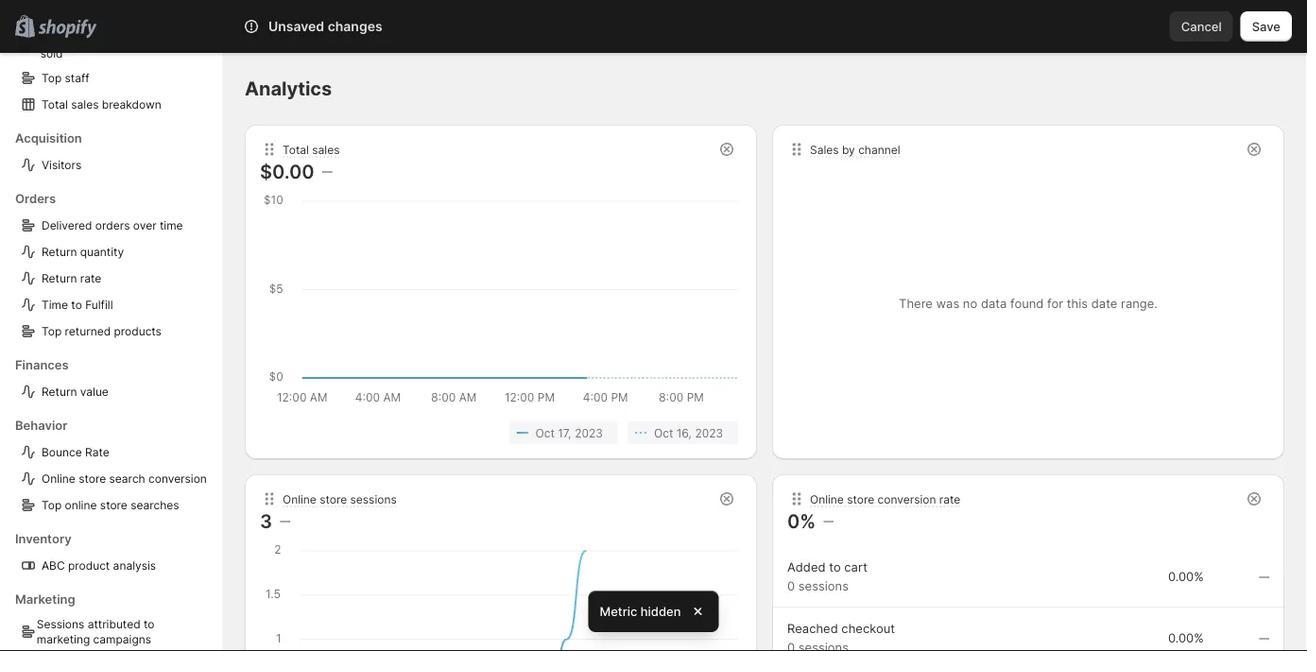 Task type: vqa. For each thing, say whether or not it's contained in the screenshot.
"Delivered orders over time" button
yes



Task type: describe. For each thing, give the bounding box(es) containing it.
value
[[80, 385, 109, 399]]

time
[[42, 298, 68, 312]]

top online store searches button
[[15, 492, 215, 519]]

unsaved changes
[[268, 18, 382, 34]]

abc product analysis
[[42, 559, 156, 573]]

acquisition menu
[[15, 118, 215, 179]]

time
[[160, 219, 183, 233]]

rate
[[85, 446, 109, 459]]

returned
[[65, 325, 111, 338]]

no change image
[[1259, 631, 1269, 646]]

online
[[42, 472, 75, 486]]

staff
[[65, 71, 89, 85]]

top staff
[[42, 71, 89, 85]]

variants
[[109, 32, 151, 45]]

unsaved
[[268, 18, 324, 34]]

save button
[[1241, 11, 1292, 42]]

sessions attributed to marketing campaigns button
[[15, 613, 215, 651]]

menu containing top product variants by units sold
[[15, 0, 215, 118]]

delivered orders over time
[[42, 219, 183, 233]]

attributed
[[88, 618, 140, 631]]

save
[[1252, 19, 1281, 34]]

sessions
[[37, 618, 84, 631]]

top for top product variants by units sold
[[40, 32, 60, 45]]

product for top
[[64, 32, 105, 45]]

sold
[[40, 47, 63, 60]]

searches
[[131, 499, 179, 512]]

abc
[[42, 559, 65, 573]]

fulfill
[[85, 298, 113, 312]]

behavior menu
[[15, 405, 215, 519]]

marketing menu
[[15, 579, 215, 651]]

units
[[171, 32, 196, 45]]

inventory
[[15, 532, 72, 547]]

rate
[[80, 272, 101, 285]]

behavior
[[15, 419, 67, 433]]

to inside 'button'
[[71, 298, 82, 312]]

inventory menu
[[15, 519, 215, 579]]

visitors button
[[15, 152, 215, 179]]

top product variants by units sold
[[40, 32, 196, 60]]

top online store searches
[[42, 499, 179, 512]]

marketing
[[37, 633, 90, 646]]

delivered
[[42, 219, 92, 233]]

metric
[[600, 604, 637, 619]]

finances menu
[[15, 345, 215, 405]]

search
[[109, 472, 145, 486]]

bounce rate
[[42, 446, 109, 459]]

top for top online store searches
[[42, 499, 62, 512]]

total sales breakdown button
[[15, 92, 215, 118]]

campaigns
[[93, 633, 151, 646]]

abc product analysis button
[[15, 553, 215, 579]]

visitors
[[42, 158, 82, 172]]



Task type: locate. For each thing, give the bounding box(es) containing it.
return quantity
[[42, 245, 124, 259]]

marketing
[[15, 593, 75, 607]]

total sales breakdown
[[42, 98, 161, 112]]

return for return quantity
[[42, 245, 77, 259]]

0 vertical spatial to
[[71, 298, 82, 312]]

quantity
[[80, 245, 124, 259]]

product inside 'inventory' menu
[[68, 559, 110, 573]]

delivered orders over time button
[[15, 213, 215, 239]]

bounce rate button
[[15, 439, 215, 466]]

online store search conversion button
[[15, 466, 215, 492]]

return inside button
[[42, 245, 77, 259]]

online
[[65, 499, 97, 512]]

store down the online store search conversion button
[[100, 499, 127, 512]]

bounce
[[42, 446, 82, 459]]

2 vertical spatial return
[[42, 385, 77, 399]]

top returned products
[[42, 325, 161, 338]]

1 vertical spatial store
[[100, 499, 127, 512]]

products
[[114, 325, 161, 338]]

return inside finances menu
[[42, 385, 77, 399]]

2 return from the top
[[42, 272, 77, 285]]

top staff button
[[15, 65, 215, 92]]

hidden
[[641, 604, 681, 619]]

analytics
[[245, 77, 332, 100]]

time to fulfill
[[42, 298, 113, 312]]

product inside the top product variants by units sold
[[64, 32, 105, 45]]

return rate button
[[15, 266, 215, 292]]

store inside the online store search conversion button
[[79, 472, 106, 486]]

top inside the top product variants by units sold
[[40, 32, 60, 45]]

1 return from the top
[[42, 245, 77, 259]]

top for top returned products
[[42, 325, 62, 338]]

0 vertical spatial product
[[64, 32, 105, 45]]

online store search conversion
[[42, 472, 207, 486]]

top
[[40, 32, 60, 45], [42, 71, 62, 85], [42, 325, 62, 338], [42, 499, 62, 512]]

orders
[[95, 219, 130, 233]]

top inside behavior menu
[[42, 499, 62, 512]]

return value
[[42, 385, 109, 399]]

no change image
[[322, 164, 332, 180], [280, 514, 290, 529], [823, 514, 834, 529], [1259, 570, 1269, 585]]

return
[[42, 245, 77, 259], [42, 272, 77, 285], [42, 385, 77, 399]]

return down delivered
[[42, 245, 77, 259]]

conversion
[[148, 472, 207, 486]]

top down time
[[42, 325, 62, 338]]

top product variants by units sold button
[[15, 27, 215, 65]]

return quantity button
[[15, 239, 215, 266]]

top for top staff
[[42, 71, 62, 85]]

0 vertical spatial store
[[79, 472, 106, 486]]

top inside button
[[42, 71, 62, 85]]

return down finances
[[42, 385, 77, 399]]

3 return from the top
[[42, 385, 77, 399]]

0 horizontal spatial to
[[71, 298, 82, 312]]

to inside 'sessions attributed to marketing campaigns'
[[144, 618, 154, 631]]

store inside 'top online store searches' button
[[100, 499, 127, 512]]

orders menu
[[15, 179, 215, 345]]

return up time
[[42, 272, 77, 285]]

top up sold
[[40, 32, 60, 45]]

0 vertical spatial return
[[42, 245, 77, 259]]

metric hidden
[[600, 604, 681, 619]]

to up campaigns
[[144, 618, 154, 631]]

store
[[79, 472, 106, 486], [100, 499, 127, 512]]

to right time
[[71, 298, 82, 312]]

over
[[133, 219, 157, 233]]

return value button
[[15, 379, 215, 405]]

total
[[42, 98, 68, 112]]

cancel
[[1181, 19, 1222, 34]]

top down online
[[42, 499, 62, 512]]

top inside "button"
[[42, 325, 62, 338]]

acquisition
[[15, 131, 82, 146]]

product
[[64, 32, 105, 45], [68, 559, 110, 573]]

top returned products button
[[15, 319, 215, 345]]

time to fulfill button
[[15, 292, 215, 319]]

sessions attributed to marketing campaigns
[[37, 618, 154, 646]]

breakdown
[[102, 98, 161, 112]]

product up "staff"
[[64, 32, 105, 45]]

product right abc
[[68, 559, 110, 573]]

orders
[[15, 192, 56, 207]]

top down sold
[[42, 71, 62, 85]]

sales
[[71, 98, 99, 112]]

return rate
[[42, 272, 101, 285]]

store down rate
[[79, 472, 106, 486]]

1 vertical spatial return
[[42, 272, 77, 285]]

1 vertical spatial to
[[144, 618, 154, 631]]

cancel button
[[1170, 11, 1233, 42]]

menu
[[15, 0, 215, 118]]

changes
[[328, 18, 382, 34]]

by
[[154, 32, 167, 45]]

product for abc
[[68, 559, 110, 573]]

return for return rate
[[42, 272, 77, 285]]

analysis
[[113, 559, 156, 573]]

1 horizontal spatial to
[[144, 618, 154, 631]]

to
[[71, 298, 82, 312], [144, 618, 154, 631]]

return for return value
[[42, 385, 77, 399]]

finances
[[15, 358, 69, 373]]

1 vertical spatial product
[[68, 559, 110, 573]]



